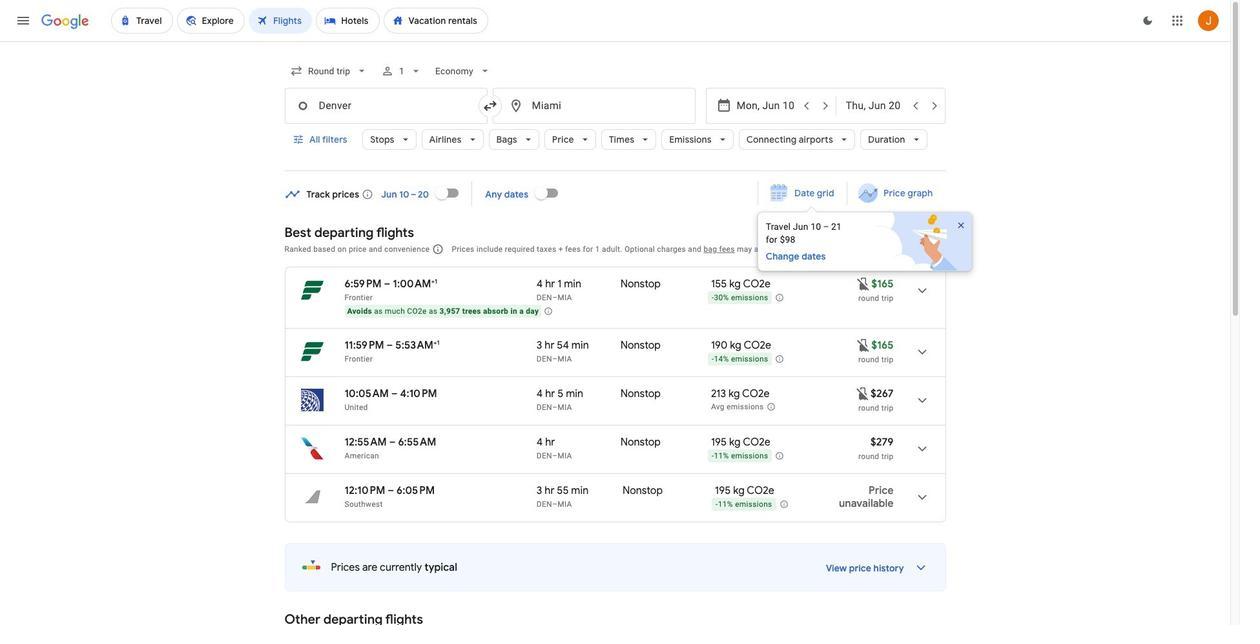Task type: locate. For each thing, give the bounding box(es) containing it.
swap origin and destination. image
[[482, 98, 498, 114]]

1 vertical spatial this price for this flight doesn't include overhead bin access. if you need a carry-on bag, use the bags filter to update prices. image
[[855, 386, 871, 401]]

Where to? text field
[[493, 88, 695, 124]]

None field
[[285, 56, 373, 87], [430, 56, 496, 87], [285, 56, 373, 87], [430, 56, 496, 87]]

flight details. leaves denver international airport at 11:59 pm on monday, june 10 and arrives at miami international airport at 5:53 am on tuesday, june 11. image
[[907, 337, 938, 368]]

0 vertical spatial this price for this flight doesn't include overhead bin access. if you need a carry-on bag, use the bags filter to update prices. image
[[856, 338, 872, 353]]

close image
[[956, 220, 966, 231]]

flight details. leaves denver international airport at 6:59 pm on monday, june 10 and arrives at miami international airport at 1:00 am on tuesday, june 11. image
[[907, 275, 938, 306]]

this price for this flight doesn't include overhead bin access. if you need a carry-on bag, use the bags filter to update prices. image up 267 us dollars text box
[[856, 338, 872, 353]]

Arrival time: 1:00 AM on  Tuesday, June 11. text field
[[393, 277, 437, 291]]

None search field
[[285, 56, 946, 171]]

nonstop flight. element for total duration 4 hr 5 min. element
[[621, 388, 661, 402]]

main content
[[285, 177, 985, 625]]

nonstop flight. element
[[621, 278, 661, 293], [621, 339, 661, 354], [621, 388, 661, 402], [621, 436, 661, 451], [623, 484, 663, 499]]

this price for this flight doesn't include overhead bin access. if you need a carry-on bag, use the bags filter to update prices. image
[[856, 276, 872, 292]]

this price for this flight doesn't include overhead bin access. if you need a carry-on bag, use the bags filter to update prices. image up 279 us dollars text field
[[855, 386, 871, 401]]

this price for this flight doesn't include overhead bin access. if you need a carry-on bag, use the bags filter to update prices. image
[[856, 338, 872, 353], [855, 386, 871, 401]]

Arrival time: 5:53 AM on  Tuesday, June 11. text field
[[396, 338, 440, 352]]

Departure time: 12:10 PM. text field
[[345, 484, 385, 497]]

avoids as much co2e as 3957 trees absorb in a day. learn more about this calculation. image
[[544, 307, 553, 316]]

leaves denver international airport at 12:10 pm on monday, june 10 and arrives at miami international airport at 6:05 pm on monday, june 10. element
[[345, 484, 435, 497]]

loading results progress bar
[[0, 41, 1231, 44]]

change appearance image
[[1132, 5, 1163, 36]]

view price history image
[[905, 552, 936, 583]]

Return text field
[[846, 88, 905, 123]]

learn more about ranking image
[[432, 244, 444, 255]]

279 US dollars text field
[[871, 436, 894, 449]]

carbon emissions estimate: 155 kilograms. -30% emissions. learn more about this emissions estimate image
[[775, 293, 784, 302]]

nonstop flight. element for total duration 4 hr 1 min. element
[[621, 278, 661, 293]]

carbon emissions estimate: 190 kilograms. -14% emissions. learn more about this emissions estimate image
[[775, 355, 784, 364]]

total duration 3 hr 54 min. element
[[537, 339, 621, 354]]

flight details. leaves denver international airport at 10:05 am on monday, june 10 and arrives at miami international airport at 4:10 pm on monday, june 10. image
[[907, 385, 938, 416]]

this price for this flight doesn't include overhead bin access. if you need a carry-on bag, use the bags filter to update prices. image for 267 us dollars text box
[[855, 386, 871, 401]]

leaves denver international airport at 6:59 pm on monday, june 10 and arrives at miami international airport at 1:00 am on tuesday, june 11. element
[[345, 277, 437, 291]]

Departure time: 6:59 PM. text field
[[345, 278, 382, 291]]

total duration 4 hr. element
[[537, 436, 621, 451]]

carbon emissions estimate: 213 kilograms. average emissions. learn more about this emissions estimate image
[[766, 402, 775, 411]]

leaves denver international airport at 11:59 pm on monday, june 10 and arrives at miami international airport at 5:53 am on tuesday, june 11. element
[[345, 338, 440, 352]]



Task type: describe. For each thing, give the bounding box(es) containing it.
this price for this flight doesn't include overhead bin access. if you need a carry-on bag, use the bags filter to update prices. image for 165 us dollars text box
[[856, 338, 872, 353]]

Departure time: 10:05 AM. text field
[[345, 388, 389, 400]]

main menu image
[[16, 13, 31, 28]]

learn more about tracked prices image
[[362, 188, 374, 200]]

carbon emissions estimate: 195 kilograms. -11% emissions. learn more about this emissions estimate image
[[775, 452, 784, 461]]

Departure text field
[[737, 88, 796, 123]]

carbon emissions estimate: 195 kilograms. -11% emissions. learn more about this emissions estimate image
[[779, 500, 788, 509]]

total duration 3 hr 55 min. element
[[537, 484, 623, 499]]

Arrival time: 4:10 PM. text field
[[400, 388, 437, 400]]

Arrival time: 6:05 PM. text field
[[397, 484, 435, 497]]

nonstop flight. element for total duration 4 hr. element
[[621, 436, 661, 451]]

Where from? text field
[[285, 88, 487, 124]]

total duration 4 hr 5 min. element
[[537, 388, 621, 402]]

leaves denver international airport at 10:05 am on monday, june 10 and arrives at miami international airport at 4:10 pm on monday, june 10. element
[[345, 388, 437, 400]]

165 US dollars text field
[[872, 339, 894, 352]]

nonstop flight. element for total duration 3 hr 55 min. element at the bottom
[[623, 484, 663, 499]]

Departure time: 11:59 PM. text field
[[345, 339, 384, 352]]

flight details. leaves denver international airport at 12:55 am on monday, june 10 and arrives at miami international airport at 6:55 am on monday, june 10. image
[[907, 433, 938, 464]]

find the best price region
[[285, 177, 985, 271]]

leaves denver international airport at 12:55 am on monday, june 10 and arrives at miami international airport at 6:55 am on monday, june 10. element
[[345, 436, 436, 449]]

nonstop flight. element for total duration 3 hr 54 min. element on the bottom of page
[[621, 339, 661, 354]]

165 US dollars text field
[[872, 278, 894, 291]]

267 US dollars text field
[[871, 388, 894, 400]]

flight details. leaves denver international airport at 12:10 pm on monday, june 10 and arrives at miami international airport at 6:05 pm on monday, june 10. image
[[907, 482, 938, 513]]

total duration 4 hr 1 min. element
[[537, 278, 621, 293]]

Departure time: 12:55 AM. text field
[[345, 436, 387, 449]]

Arrival time: 6:55 AM. text field
[[398, 436, 436, 449]]



Task type: vqa. For each thing, say whether or not it's contained in the screenshot.
Departure time: 12:55 AM. Text Box
yes



